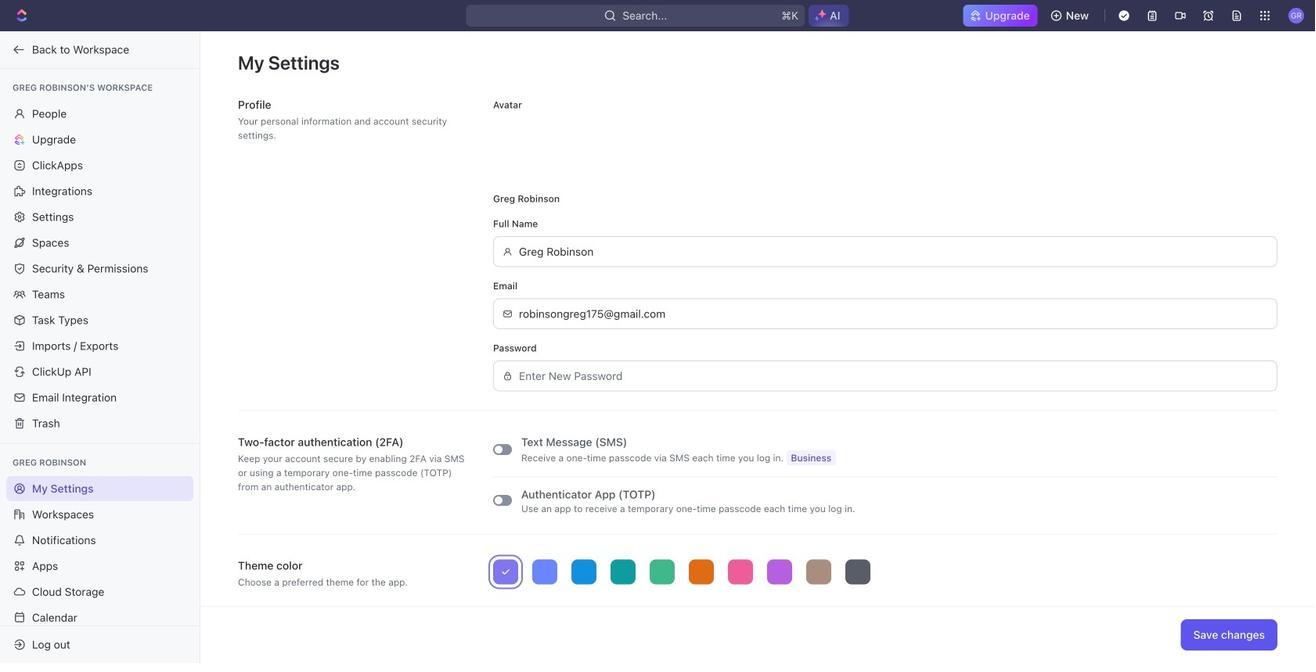 Task type: describe. For each thing, give the bounding box(es) containing it.
Enter New Password text field
[[519, 362, 1268, 391]]

10 option from the left
[[846, 560, 871, 585]]

9 option from the left
[[806, 560, 831, 585]]

Enter Email text field
[[519, 299, 1268, 329]]

6 option from the left
[[689, 560, 714, 585]]



Task type: vqa. For each thing, say whether or not it's contained in the screenshot.
4th option from left
yes



Task type: locate. For each thing, give the bounding box(es) containing it.
available on business plans or higher element
[[786, 451, 836, 466]]

1 option from the left
[[493, 560, 518, 585]]

4 option from the left
[[611, 560, 636, 585]]

7 option from the left
[[728, 560, 753, 585]]

option
[[493, 560, 518, 585], [532, 560, 557, 585], [571, 560, 597, 585], [611, 560, 636, 585], [650, 560, 675, 585], [689, 560, 714, 585], [728, 560, 753, 585], [767, 560, 792, 585], [806, 560, 831, 585], [846, 560, 871, 585]]

3 option from the left
[[571, 560, 597, 585]]

Enter Username text field
[[519, 237, 1268, 267]]

5 option from the left
[[650, 560, 675, 585]]

2 option from the left
[[532, 560, 557, 585]]

list box
[[493, 560, 1278, 585]]

8 option from the left
[[767, 560, 792, 585]]



